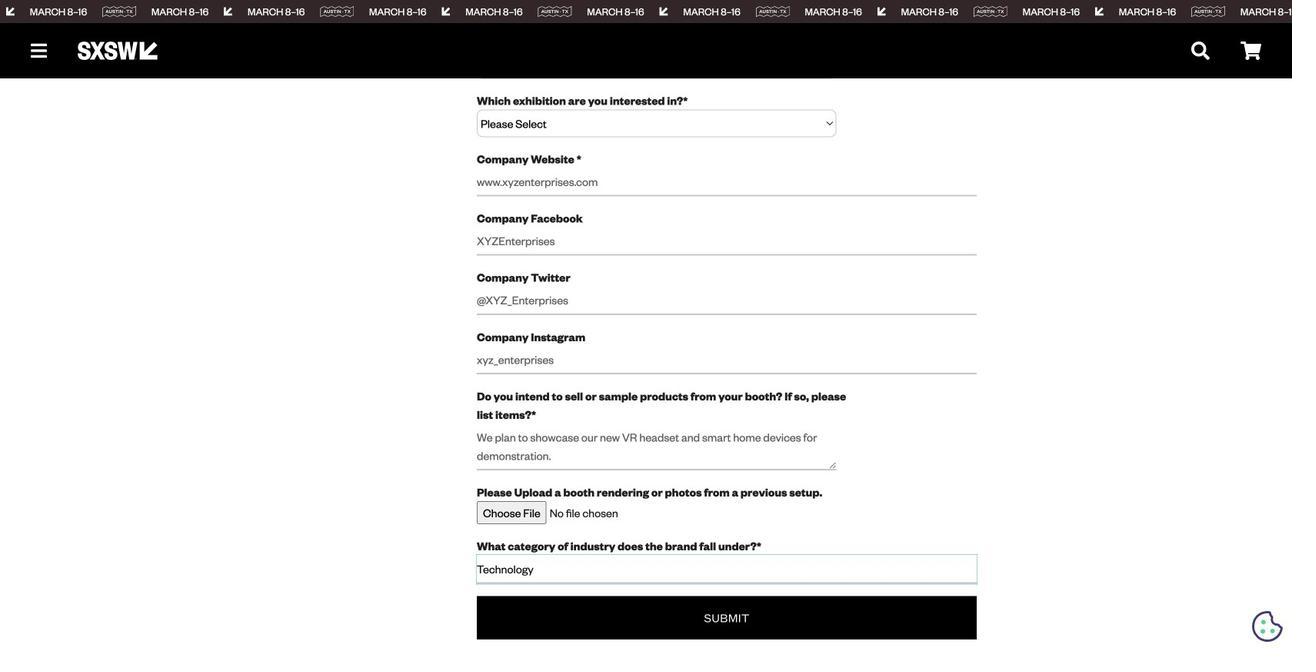 Task type: locate. For each thing, give the bounding box(es) containing it.
None submit
[[477, 597, 977, 640]]

toggle site navigation image
[[31, 42, 47, 60]]

None text field
[[477, 0, 837, 20], [477, 168, 977, 197], [477, 227, 977, 256], [477, 287, 977, 315], [477, 424, 837, 471], [477, 0, 837, 20], [477, 168, 977, 197], [477, 227, 977, 256], [477, 287, 977, 315], [477, 424, 837, 471]]

dialog
[[0, 0, 1293, 652]]

toggle site search image
[[1192, 42, 1210, 60]]

None text field
[[477, 346, 977, 375], [477, 556, 977, 584], [477, 346, 977, 375], [477, 556, 977, 584]]

cookie preferences image
[[1253, 612, 1283, 642]]

None file field
[[477, 502, 977, 525]]



Task type: describe. For each thing, give the bounding box(es) containing it.
sxsw image
[[78, 42, 158, 60]]



